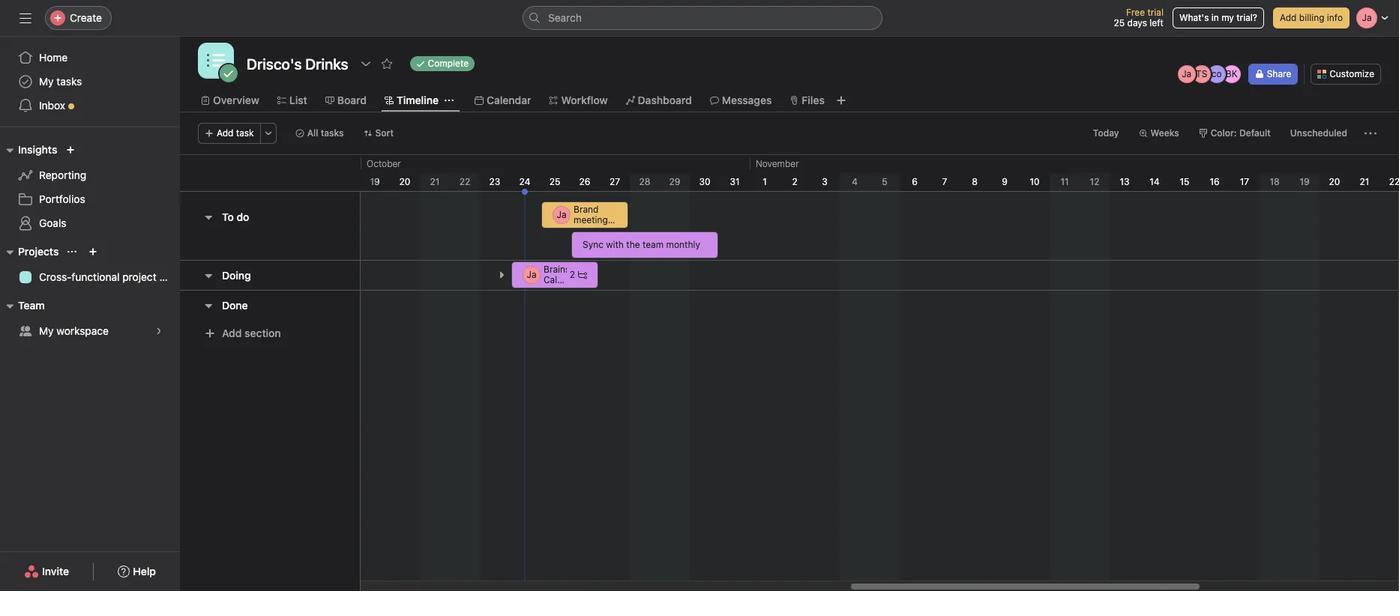 Task type: locate. For each thing, give the bounding box(es) containing it.
timeline
[[397, 94, 439, 106]]

all tasks button
[[288, 123, 351, 144]]

1 horizontal spatial 22
[[1390, 176, 1399, 187]]

projects element
[[0, 238, 180, 292]]

1 vertical spatial tasks
[[321, 127, 344, 139]]

21 left 23
[[430, 176, 440, 187]]

2 horizontal spatial ja
[[1182, 68, 1192, 79]]

add inside button
[[217, 127, 234, 139]]

inbox link
[[9, 94, 171, 118]]

default
[[1240, 127, 1271, 139]]

team
[[643, 239, 664, 250]]

20 down october
[[399, 176, 411, 187]]

19 right the 18
[[1300, 176, 1310, 187]]

2 my from the top
[[39, 325, 54, 337]]

messages
[[722, 94, 772, 106]]

what's
[[1180, 12, 1209, 23]]

done
[[222, 299, 248, 312]]

color: default button
[[1192, 123, 1278, 144]]

today
[[1093, 127, 1119, 139]]

messages link
[[710, 92, 772, 109]]

my inside global element
[[39, 75, 54, 88]]

free trial 25 days left
[[1114, 7, 1164, 28]]

my
[[39, 75, 54, 88], [39, 325, 54, 337]]

2 19 from the left
[[1300, 176, 1310, 187]]

show subtasks for task brainstorm california cola flavors image
[[497, 271, 506, 280]]

10
[[1030, 176, 1040, 187]]

customize button
[[1311, 64, 1381, 85]]

2
[[792, 176, 798, 187], [570, 269, 575, 280]]

tasks down home
[[56, 75, 82, 88]]

6
[[912, 176, 918, 187]]

add for add billing info
[[1280, 12, 1297, 23]]

28
[[639, 176, 651, 187]]

my for my workspace
[[39, 325, 54, 337]]

search
[[548, 11, 582, 24]]

add inside "button"
[[222, 327, 242, 340]]

my for my tasks
[[39, 75, 54, 88]]

add for add section
[[222, 327, 242, 340]]

0 horizontal spatial 2
[[570, 269, 575, 280]]

my inside teams element
[[39, 325, 54, 337]]

my workspace link
[[9, 319, 171, 343]]

tasks right all on the top of page
[[321, 127, 344, 139]]

0 horizontal spatial 20
[[399, 176, 411, 187]]

add section
[[222, 327, 281, 340]]

free
[[1126, 7, 1145, 18]]

add left "task" at the top of the page
[[217, 127, 234, 139]]

home link
[[9, 46, 171, 70]]

calendar link
[[475, 92, 531, 109]]

add
[[1280, 12, 1297, 23], [217, 127, 234, 139], [222, 327, 242, 340]]

add for add task
[[217, 127, 234, 139]]

to do button
[[222, 204, 249, 231]]

2 vertical spatial add
[[222, 327, 242, 340]]

workflow link
[[549, 92, 608, 109]]

invite button
[[14, 559, 79, 586]]

days
[[1128, 17, 1147, 28]]

0 horizontal spatial 25
[[549, 176, 560, 187]]

1 horizontal spatial 20
[[1329, 176, 1341, 187]]

trial
[[1148, 7, 1164, 18]]

1 vertical spatial my
[[39, 325, 54, 337]]

1 my from the top
[[39, 75, 54, 88]]

sort
[[375, 127, 394, 139]]

what's in my trial?
[[1180, 12, 1258, 23]]

1 vertical spatial add
[[217, 127, 234, 139]]

collapse task list for the section done image
[[202, 300, 214, 312]]

color: default
[[1211, 127, 1271, 139]]

insights element
[[0, 136, 180, 238]]

insights button
[[0, 141, 57, 159]]

21
[[430, 176, 440, 187], [1360, 176, 1370, 187]]

1 20 from the left
[[399, 176, 411, 187]]

november 1
[[756, 158, 799, 187]]

november
[[756, 158, 799, 169]]

0 vertical spatial ja
[[1182, 68, 1192, 79]]

cross-
[[39, 271, 72, 283]]

12
[[1090, 176, 1100, 187]]

teams element
[[0, 292, 180, 346]]

team
[[18, 299, 45, 312]]

None text field
[[243, 50, 352, 77]]

20 down unscheduled dropdown button
[[1329, 176, 1341, 187]]

sync
[[583, 239, 604, 250]]

reporting
[[39, 169, 86, 181]]

1 horizontal spatial 19
[[1300, 176, 1310, 187]]

19
[[370, 176, 380, 187], [1300, 176, 1310, 187]]

0 horizontal spatial ja
[[527, 269, 537, 280]]

my down team
[[39, 325, 54, 337]]

1 horizontal spatial 2
[[792, 176, 798, 187]]

tasks inside my tasks link
[[56, 75, 82, 88]]

files
[[802, 94, 825, 106]]

26
[[579, 176, 591, 187]]

2 vertical spatial ja
[[527, 269, 537, 280]]

0 horizontal spatial tasks
[[56, 75, 82, 88]]

0 horizontal spatial 21
[[430, 176, 440, 187]]

0 vertical spatial tasks
[[56, 75, 82, 88]]

the
[[626, 239, 640, 250]]

1 22 from the left
[[460, 176, 470, 187]]

overview link
[[201, 92, 259, 109]]

tasks inside all tasks dropdown button
[[321, 127, 344, 139]]

1 horizontal spatial 21
[[1360, 176, 1370, 187]]

1 horizontal spatial 25
[[1114, 17, 1125, 28]]

show options, current sort, top image
[[68, 247, 77, 256]]

done button
[[222, 292, 248, 319]]

27
[[610, 176, 620, 187]]

add left billing
[[1280, 12, 1297, 23]]

insights
[[18, 143, 57, 156]]

2 21 from the left
[[1360, 176, 1370, 187]]

2 left leftcount icon
[[570, 269, 575, 280]]

billing
[[1300, 12, 1325, 23]]

share
[[1267, 68, 1292, 79]]

25 right "24" in the left top of the page
[[549, 176, 560, 187]]

1 horizontal spatial tasks
[[321, 127, 344, 139]]

invite
[[42, 565, 69, 578]]

goals link
[[9, 211, 171, 235]]

add inside button
[[1280, 12, 1297, 23]]

0 vertical spatial add
[[1280, 12, 1297, 23]]

0 horizontal spatial 19
[[370, 176, 380, 187]]

add down done button
[[222, 327, 242, 340]]

tasks
[[56, 75, 82, 88], [321, 127, 344, 139]]

0 horizontal spatial 22
[[460, 176, 470, 187]]

dashboard
[[638, 94, 692, 106]]

0 vertical spatial 25
[[1114, 17, 1125, 28]]

0 vertical spatial my
[[39, 75, 54, 88]]

21 down more actions icon on the right top of the page
[[1360, 176, 1370, 187]]

collapse task list for the section doing image
[[202, 270, 214, 282]]

29
[[669, 176, 681, 187]]

task
[[236, 127, 254, 139]]

portfolios
[[39, 193, 85, 205]]

ja
[[1182, 68, 1192, 79], [557, 209, 567, 220], [527, 269, 537, 280]]

add task
[[217, 127, 254, 139]]

7
[[942, 176, 948, 187]]

25
[[1114, 17, 1125, 28], [549, 176, 560, 187]]

with
[[606, 239, 624, 250]]

4
[[852, 176, 858, 187]]

31
[[730, 176, 740, 187]]

19 down october
[[370, 176, 380, 187]]

1 horizontal spatial ja
[[557, 209, 567, 220]]

0 vertical spatial 2
[[792, 176, 798, 187]]

my up the inbox on the top left
[[39, 75, 54, 88]]

inbox
[[39, 99, 65, 112]]

portfolios link
[[9, 187, 171, 211]]

24
[[519, 176, 531, 187]]

20
[[399, 176, 411, 187], [1329, 176, 1341, 187]]

2 down november
[[792, 176, 798, 187]]

october
[[367, 158, 401, 169]]

tab actions image
[[445, 96, 454, 105]]

25 left the days
[[1114, 17, 1125, 28]]

global element
[[0, 37, 180, 127]]

3
[[822, 176, 828, 187]]

list image
[[207, 52, 225, 70]]

customize
[[1330, 68, 1375, 79]]



Task type: vqa. For each thing, say whether or not it's contained in the screenshot.
Progress Check on the left top of the page
no



Task type: describe. For each thing, give the bounding box(es) containing it.
bk
[[1226, 68, 1238, 79]]

1
[[763, 176, 767, 187]]

13
[[1120, 176, 1130, 187]]

cross-functional project plan link
[[9, 265, 180, 289]]

new image
[[66, 145, 75, 154]]

team button
[[0, 297, 45, 315]]

timeline link
[[385, 92, 439, 109]]

home
[[39, 51, 68, 64]]

overview
[[213, 94, 259, 106]]

tasks for my tasks
[[56, 75, 82, 88]]

sort button
[[357, 123, 401, 144]]

add billing info button
[[1273, 7, 1350, 28]]

workflow
[[561, 94, 608, 106]]

see details, my workspace image
[[154, 327, 163, 336]]

list
[[289, 94, 307, 106]]

color:
[[1211, 127, 1237, 139]]

my workspace
[[39, 325, 109, 337]]

15
[[1180, 176, 1190, 187]]

more actions image
[[1365, 127, 1377, 139]]

1 vertical spatial ja
[[557, 209, 567, 220]]

18
[[1270, 176, 1280, 187]]

1 21 from the left
[[430, 176, 440, 187]]

my tasks
[[39, 75, 82, 88]]

dashboard link
[[626, 92, 692, 109]]

leftcount image
[[578, 271, 587, 280]]

today button
[[1087, 123, 1126, 144]]

more actions image
[[264, 129, 273, 138]]

info
[[1327, 12, 1343, 23]]

11
[[1061, 176, 1069, 187]]

8
[[972, 176, 978, 187]]

ts
[[1196, 68, 1208, 79]]

help button
[[108, 559, 166, 586]]

weeks button
[[1132, 123, 1186, 144]]

projects button
[[0, 243, 59, 261]]

all
[[307, 127, 318, 139]]

search button
[[523, 6, 883, 30]]

hide sidebar image
[[19, 12, 31, 24]]

30
[[699, 176, 711, 187]]

to do
[[222, 211, 249, 223]]

1 19 from the left
[[370, 176, 380, 187]]

calendar
[[487, 94, 531, 106]]

1 vertical spatial 25
[[549, 176, 560, 187]]

complete button
[[403, 53, 482, 74]]

left
[[1150, 17, 1164, 28]]

show options image
[[360, 58, 372, 70]]

1 vertical spatial 2
[[570, 269, 575, 280]]

new project or portfolio image
[[89, 247, 98, 256]]

projects
[[18, 245, 59, 258]]

board
[[337, 94, 367, 106]]

to
[[222, 211, 234, 223]]

share button
[[1248, 64, 1298, 85]]

list link
[[277, 92, 307, 109]]

doing button
[[222, 262, 251, 289]]

search list box
[[523, 6, 883, 30]]

9
[[1002, 176, 1008, 187]]

section
[[245, 327, 281, 340]]

5
[[882, 176, 888, 187]]

complete
[[428, 58, 469, 69]]

monthly
[[666, 239, 700, 250]]

25 inside free trial 25 days left
[[1114, 17, 1125, 28]]

plan
[[159, 271, 180, 283]]

16
[[1210, 176, 1220, 187]]

reporting link
[[9, 163, 171, 187]]

sync with the team monthly
[[583, 239, 700, 250]]

unscheduled
[[1291, 127, 1348, 139]]

create
[[70, 11, 102, 24]]

create button
[[45, 6, 112, 30]]

collapse task list for the section to do image
[[202, 211, 214, 223]]

add tab image
[[835, 94, 847, 106]]

board link
[[325, 92, 367, 109]]

files link
[[790, 92, 825, 109]]

add to starred image
[[381, 58, 393, 70]]

co
[[1212, 68, 1222, 79]]

2 22 from the left
[[1390, 176, 1399, 187]]

tasks for all tasks
[[321, 127, 344, 139]]

17
[[1240, 176, 1250, 187]]

help
[[133, 565, 156, 578]]

what's in my trial? button
[[1173, 7, 1264, 28]]

goals
[[39, 217, 66, 229]]

trial?
[[1237, 12, 1258, 23]]

weeks
[[1151, 127, 1179, 139]]

2 20 from the left
[[1329, 176, 1341, 187]]

14
[[1150, 176, 1160, 187]]

add billing info
[[1280, 12, 1343, 23]]

all tasks
[[307, 127, 344, 139]]

workspace
[[56, 325, 109, 337]]

my
[[1222, 12, 1234, 23]]



